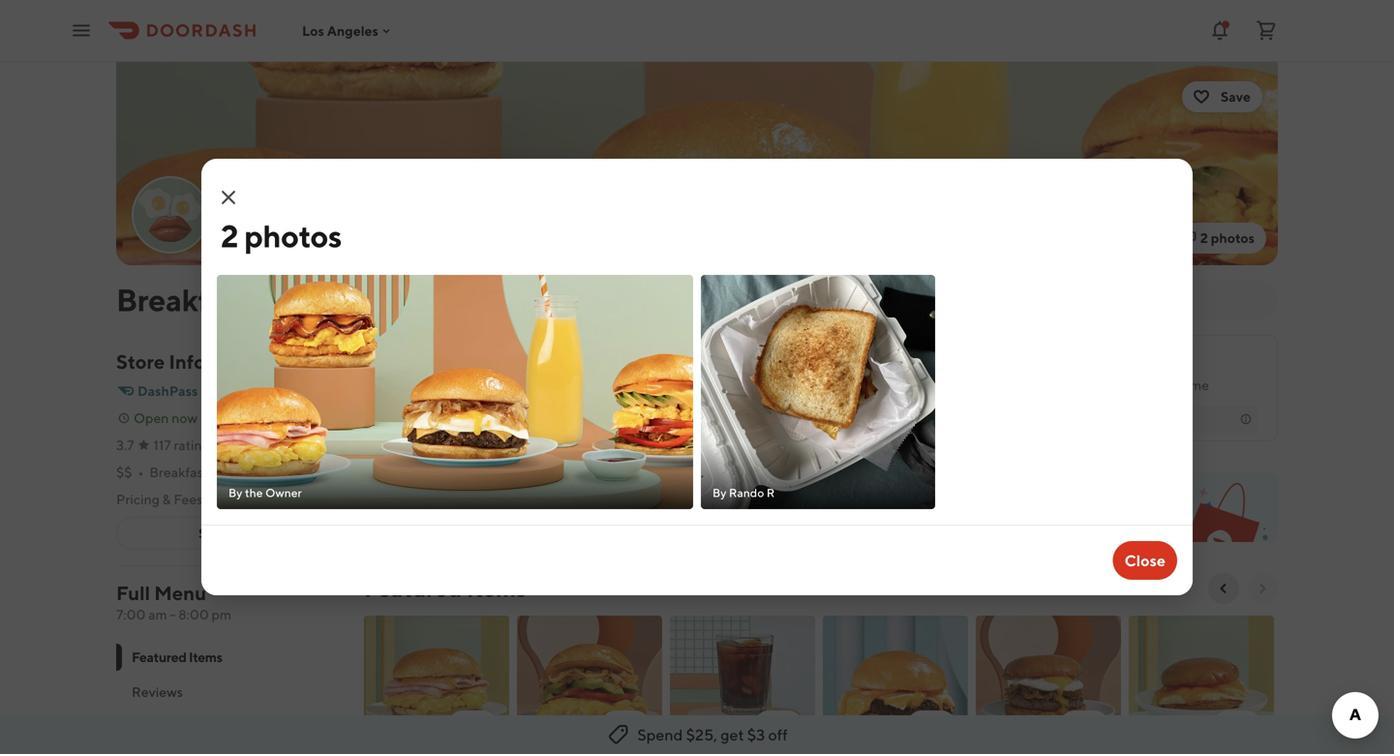 Task type: vqa. For each thing, say whether or not it's contained in the screenshot.
third ALL
no



Task type: describe. For each thing, give the bounding box(es) containing it.
your
[[478, 485, 513, 506]]

or
[[645, 485, 661, 506]]

3.4
[[233, 437, 252, 453]]

pricing
[[116, 492, 160, 508]]

2 inside dialog
[[221, 218, 238, 254]]

add for sausage, egg and cheese sandwich image
[[919, 718, 945, 734]]

am
[[148, 607, 167, 623]]

by the owner
[[229, 486, 302, 500]]

open
[[134, 410, 169, 426]]

$3 inside get $3 off on your first order of $25 or more from this store.
[[409, 485, 428, 506]]

1 vertical spatial breakfast
[[150, 464, 208, 480]]

1 vertical spatial featured items
[[132, 649, 222, 665]]

dashpass
[[138, 383, 198, 399]]

2 photos button
[[1170, 223, 1267, 254]]

this
[[376, 508, 404, 529]]

los angeles button
[[302, 23, 394, 39]]

group order
[[396, 380, 477, 396]]

at
[[259, 410, 271, 426]]

full menu 7:00 am - 8:00 pm
[[116, 582, 231, 623]]

save button
[[1182, 81, 1263, 112]]

breakfast beauties
[[116, 282, 381, 318]]

see more button
[[117, 518, 340, 549]]

0 vertical spatial featured items
[[364, 575, 527, 602]]

on
[[456, 485, 475, 506]]

reviews button
[[116, 675, 341, 710]]

pricing & fees button
[[116, 490, 222, 509]]

now
[[172, 410, 198, 426]]

see more
[[199, 525, 258, 541]]

by for by rando r
[[713, 486, 727, 500]]

from
[[707, 485, 743, 506]]

117 ratings •
[[154, 437, 227, 453]]

1 vertical spatial items
[[189, 649, 222, 665]]

add for iced coffee image at the bottom
[[766, 718, 792, 734]]

7:00
[[116, 607, 146, 623]]

open now
[[134, 410, 198, 426]]

rando
[[729, 486, 765, 500]]

$$ • breakfast beauties
[[116, 464, 265, 480]]

1 vertical spatial off
[[769, 726, 788, 744]]

featured items heading
[[364, 573, 527, 604]]

29
[[1147, 360, 1165, 378]]

get
[[721, 726, 744, 744]]

full
[[116, 582, 150, 605]]

pricing & fees
[[116, 492, 203, 508]]

add for cali breakfast sandwich 'image'
[[613, 718, 639, 734]]

29 min delivery time
[[1130, 360, 1210, 393]]

featured inside heading
[[364, 575, 462, 602]]

order
[[549, 485, 590, 506]]

egg and cheese sandwich image
[[1129, 616, 1275, 754]]

2 photos inside button
[[1201, 230, 1255, 246]]

1 horizontal spatial $3
[[747, 726, 765, 744]]

reviews
[[132, 684, 183, 700]]

group order button
[[385, 373, 489, 404]]

0 items, open order cart image
[[1255, 19, 1279, 42]]

store
[[116, 351, 165, 373]]

open menu image
[[70, 19, 93, 42]]

mi
[[255, 437, 270, 453]]

&
[[162, 492, 171, 508]]

previous button of carousel image
[[1217, 581, 1232, 597]]



Task type: locate. For each thing, give the bounding box(es) containing it.
by for by the owner
[[229, 486, 243, 500]]

close button
[[1114, 541, 1178, 580]]

breakfast up 'fees'
[[150, 464, 208, 480]]

0 vertical spatial breakfast
[[116, 282, 251, 318]]

photos
[[244, 218, 342, 254], [1211, 230, 1255, 246]]

1 vertical spatial featured
[[132, 649, 186, 665]]

items inside heading
[[467, 575, 527, 602]]

1 vertical spatial $3
[[747, 726, 765, 744]]

3 add from the left
[[919, 718, 945, 734]]

spend $25, get $3 off
[[638, 726, 788, 744]]

first
[[516, 485, 546, 506]]

breakfast up info
[[116, 282, 251, 318]]

0 horizontal spatial items
[[189, 649, 222, 665]]

owner
[[265, 486, 302, 500]]

1 horizontal spatial •
[[222, 437, 227, 453]]

$25
[[612, 485, 642, 506]]

• left 3.4 on the left
[[222, 437, 227, 453]]

1 horizontal spatial 2 photos
[[1201, 230, 1255, 246]]

1 add from the left
[[613, 718, 639, 734]]

ratings
[[174, 437, 216, 453]]

2 photos inside dialog
[[221, 218, 342, 254]]

2 by from the left
[[713, 486, 727, 500]]

0 horizontal spatial photos
[[244, 218, 342, 254]]

photos inside button
[[1211, 230, 1255, 246]]

off right get on the bottom right of the page
[[769, 726, 788, 744]]

add
[[613, 718, 639, 734], [766, 718, 792, 734], [919, 718, 945, 734]]

save
[[1221, 89, 1251, 105]]

2 photos
[[221, 218, 342, 254], [1201, 230, 1255, 246]]

1 vertical spatial •
[[138, 464, 144, 480]]

los
[[302, 23, 324, 39]]

by rando r
[[713, 486, 775, 500]]

2 add from the left
[[766, 718, 792, 734]]

$25,
[[686, 726, 718, 744]]

items down your
[[467, 575, 527, 602]]

0 horizontal spatial 2
[[221, 218, 238, 254]]

1 horizontal spatial add
[[766, 718, 792, 734]]

featured items up reviews
[[132, 649, 222, 665]]

1 horizontal spatial featured
[[364, 575, 462, 602]]

breakfast beauties image
[[116, 62, 1279, 265], [134, 178, 207, 252]]

0 horizontal spatial off
[[431, 485, 453, 506]]

cali breakfast sandwich image
[[517, 616, 662, 754]]

2 inside button
[[1201, 230, 1209, 246]]

3.7
[[116, 437, 134, 453]]

spend
[[638, 726, 683, 744]]

0 horizontal spatial $3
[[409, 485, 428, 506]]

0 vertical spatial featured
[[364, 575, 462, 602]]

beauties
[[257, 282, 381, 318], [211, 464, 265, 480]]

store.
[[407, 508, 450, 529]]

$3
[[409, 485, 428, 506], [747, 726, 765, 744]]

delivery
[[1130, 377, 1179, 393]]

0 horizontal spatial add
[[613, 718, 639, 734]]

2 horizontal spatial add
[[919, 718, 945, 734]]

close
[[1125, 552, 1166, 570]]

of
[[594, 485, 609, 506]]

1 horizontal spatial photos
[[1211, 230, 1255, 246]]

0 vertical spatial $3
[[409, 485, 428, 506]]

2 up "item search" search box
[[1201, 230, 1209, 246]]

get
[[376, 485, 405, 506]]

featured down store.
[[364, 575, 462, 602]]

close store images image
[[217, 186, 240, 209]]

$3 right get on the bottom right of the page
[[747, 726, 765, 744]]

0 horizontal spatial featured items
[[132, 649, 222, 665]]

ham, egg and cheese sandwich image
[[364, 616, 509, 754]]

2
[[221, 218, 238, 254], [1201, 230, 1209, 246]]

featured items down store.
[[364, 575, 527, 602]]

0 vertical spatial beauties
[[257, 282, 381, 318]]

featured up reviews
[[132, 649, 186, 665]]

•
[[222, 437, 227, 453], [138, 464, 144, 480]]

items
[[467, 575, 527, 602], [189, 649, 222, 665]]

next button of carousel image
[[1255, 581, 1271, 597]]

3.4 mi
[[233, 437, 270, 453]]

$$
[[116, 464, 132, 480]]

the
[[245, 486, 263, 500]]

-
[[170, 607, 176, 623]]

off inside get $3 off on your first order of $25 or more from this store.
[[431, 485, 453, 506]]

featured
[[364, 575, 462, 602], [132, 649, 186, 665]]

8
[[274, 410, 282, 426]]

photos inside dialog
[[244, 218, 342, 254]]

store info
[[116, 351, 205, 373]]

breakfast
[[116, 282, 251, 318], [150, 464, 208, 480]]

0 horizontal spatial by
[[229, 486, 243, 500]]

see
[[199, 525, 222, 541]]

fees
[[174, 492, 203, 508]]

notification bell image
[[1209, 19, 1232, 42]]

add button
[[513, 612, 666, 755], [666, 612, 819, 755], [819, 612, 972, 755], [601, 711, 651, 742], [754, 711, 804, 742], [907, 711, 957, 742]]

pm
[[285, 410, 306, 426]]

min
[[1167, 360, 1193, 378]]

1 horizontal spatial featured items
[[364, 575, 527, 602]]

order
[[439, 380, 477, 396]]

off left the on
[[431, 485, 453, 506]]

0 horizontal spatial featured
[[132, 649, 186, 665]]

angeles
[[327, 23, 379, 39]]

get $3 off on your first order of $25 or more from this store.
[[376, 485, 743, 529]]

0 vertical spatial items
[[467, 575, 527, 602]]

$3 up store.
[[409, 485, 428, 506]]

1 horizontal spatial off
[[769, 726, 788, 744]]

time
[[1182, 377, 1210, 393]]

more
[[664, 485, 704, 506]]

• right $$
[[138, 464, 144, 480]]

Item Search search field
[[1000, 290, 1263, 311]]

0 vertical spatial •
[[222, 437, 227, 453]]

0 vertical spatial off
[[431, 485, 453, 506]]

sausage, egg and cheese sandwich image
[[823, 616, 969, 754]]

by left rando
[[713, 486, 727, 500]]

pm
[[212, 607, 231, 623]]

more
[[225, 525, 258, 541]]

off
[[431, 485, 453, 506], [769, 726, 788, 744]]

by left the
[[229, 486, 243, 500]]

0 horizontal spatial •
[[138, 464, 144, 480]]

info
[[169, 351, 205, 373]]

menu
[[154, 582, 206, 605]]

closes at 8 pm
[[215, 410, 306, 426]]

featured items
[[364, 575, 527, 602], [132, 649, 222, 665]]

1 horizontal spatial 2
[[1201, 230, 1209, 246]]

1 vertical spatial beauties
[[211, 464, 265, 480]]

1 by from the left
[[229, 486, 243, 500]]

items up reviews "button"
[[189, 649, 222, 665]]

breakfast burger image
[[976, 616, 1122, 754]]

r
[[767, 486, 775, 500]]

closes
[[215, 410, 256, 426]]

8:00
[[178, 607, 209, 623]]

0 horizontal spatial 2 photos
[[221, 218, 342, 254]]

2 down close store images
[[221, 218, 238, 254]]

group
[[396, 380, 437, 396]]

$1.49 expanded range fee • 3.4 mi image
[[1239, 412, 1254, 427]]

117
[[154, 437, 171, 453]]

by
[[229, 486, 243, 500], [713, 486, 727, 500]]

1 horizontal spatial items
[[467, 575, 527, 602]]

los angeles
[[302, 23, 379, 39]]

1 horizontal spatial by
[[713, 486, 727, 500]]

2 photos dialog
[[201, 159, 1193, 596]]

iced coffee image
[[670, 616, 816, 754]]



